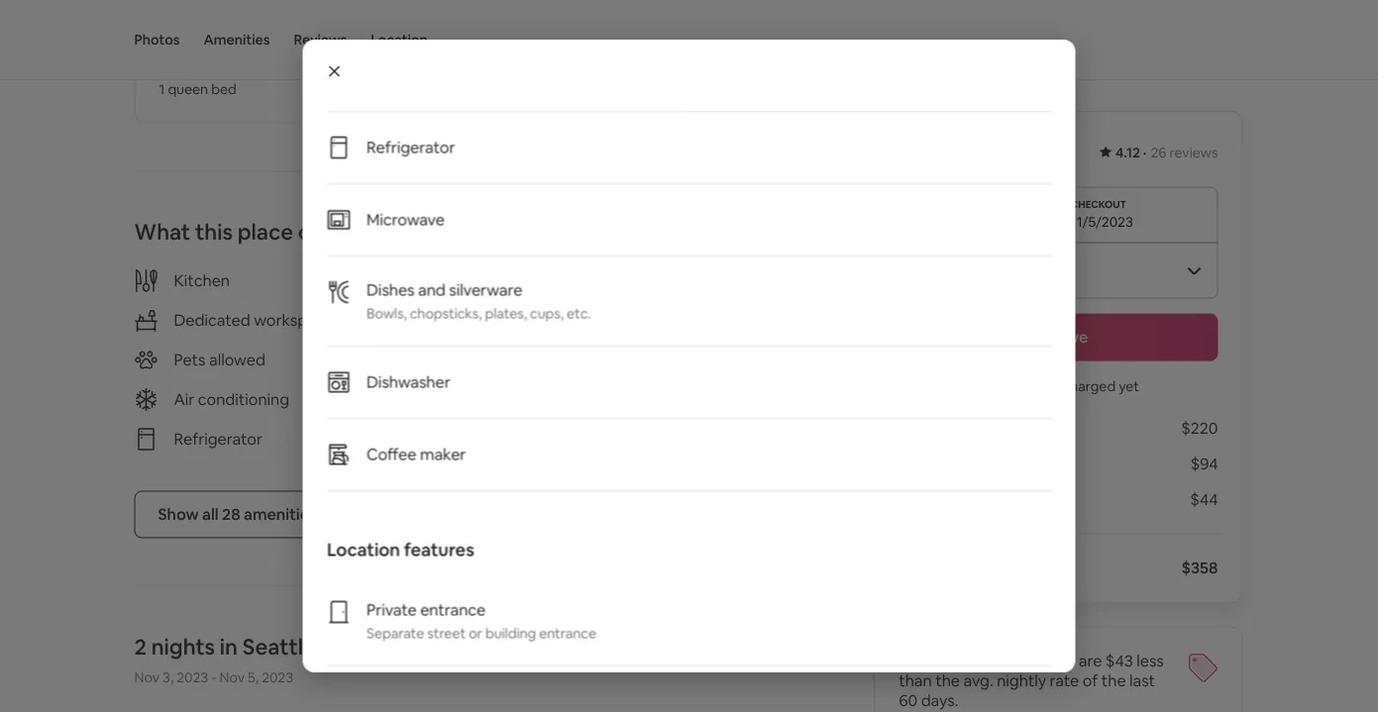 Task type: locate. For each thing, give the bounding box(es) containing it.
$94
[[1191, 454, 1219, 474]]

conditioning
[[198, 389, 290, 410]]

location up private
[[327, 538, 400, 562]]

1 2023 from the left
[[177, 668, 208, 686]]

what
[[134, 218, 191, 246]]

the right of
[[1102, 671, 1127, 691]]

1 horizontal spatial 2
[[947, 418, 955, 439]]

be
[[1043, 377, 1060, 395]]

0 vertical spatial refrigerator
[[366, 137, 455, 158]]

location for location features
[[327, 538, 400, 562]]

1 nov from the left
[[134, 668, 160, 686]]

1 vertical spatial location
[[327, 538, 400, 562]]

0 horizontal spatial street
[[427, 624, 466, 642]]

2 left in
[[134, 633, 147, 662]]

features
[[404, 538, 474, 562]]

nights right x
[[959, 418, 1004, 439]]

reviews button
[[294, 0, 347, 79]]

separate
[[366, 624, 424, 642]]

refrigerator up microwave
[[366, 137, 455, 158]]

0 horizontal spatial nights
[[151, 633, 215, 662]]

entrance up or on the bottom left of page
[[420, 600, 485, 621]]

0 horizontal spatial refrigerator
[[174, 429, 263, 449]]

1 horizontal spatial entrance
[[539, 624, 596, 642]]

cups,
[[530, 304, 564, 322]]

nights
[[959, 418, 1004, 439], [151, 633, 215, 662]]

street right free
[[541, 310, 585, 330]]

0 horizontal spatial entrance
[[420, 600, 485, 621]]

1 vertical spatial street
[[427, 624, 466, 642]]

28
[[222, 504, 240, 525]]

11/5/2023
[[1071, 213, 1134, 230]]

$358
[[1182, 558, 1219, 578]]

coffee maker
[[366, 445, 466, 465]]

2023
[[177, 668, 208, 686], [262, 668, 294, 686]]

airbnb service fee
[[899, 490, 1032, 510]]

0 vertical spatial nights
[[959, 418, 1004, 439]]

2023 left - at bottom
[[177, 668, 208, 686]]

building
[[485, 624, 536, 642]]

0 vertical spatial location
[[371, 31, 428, 49]]

1 horizontal spatial nov
[[220, 668, 245, 686]]

chopsticks,
[[410, 304, 482, 322]]

the
[[936, 671, 961, 691], [1102, 671, 1127, 691]]

won't
[[1005, 377, 1040, 395]]

1 horizontal spatial refrigerator
[[366, 137, 455, 158]]

entrance
[[420, 600, 485, 621], [539, 624, 596, 642]]

this
[[195, 218, 233, 246]]

nights inside 2 nights in seattle nov 3, 2023 - nov 5, 2023
[[151, 633, 215, 662]]

lower price.
[[899, 651, 991, 672]]

$220
[[1182, 418, 1219, 439]]

1 vertical spatial 2
[[134, 633, 147, 662]]

fee
[[1008, 490, 1032, 510]]

0 horizontal spatial 2023
[[177, 668, 208, 686]]

you won't be charged yet
[[978, 377, 1140, 395]]

airbnb
[[899, 490, 949, 510]]

location for location
[[371, 31, 428, 49]]

private entrance separate street or building entrance
[[366, 600, 596, 642]]

location inside what this place offers dialog
[[327, 538, 400, 562]]

nov
[[134, 668, 160, 686], [220, 668, 245, 686]]

2 right x
[[947, 418, 955, 439]]

1 horizontal spatial the
[[1102, 671, 1127, 691]]

queen
[[168, 80, 208, 98]]

0 vertical spatial 2
[[947, 418, 955, 439]]

amenities
[[244, 504, 317, 525]]

2 nights in seattle nov 3, 2023 - nov 5, 2023
[[134, 633, 316, 686]]

spaces
[[232, 50, 284, 71]]

0 horizontal spatial the
[[936, 671, 961, 691]]

what this place offers
[[134, 218, 358, 246]]

0 vertical spatial entrance
[[420, 600, 485, 621]]

you
[[978, 377, 1002, 395]]

street left or on the bottom left of page
[[427, 624, 466, 642]]

common spaces 1 queen bed
[[159, 50, 284, 98]]

dedicated
[[174, 310, 251, 330]]

offers
[[298, 218, 358, 246]]

nights up 3,
[[151, 633, 215, 662]]

in
[[220, 633, 238, 662]]

11/5/2023 button
[[899, 187, 1219, 242]]

location button
[[371, 0, 428, 79]]

street
[[541, 310, 585, 330], [427, 624, 466, 642]]

yet
[[1119, 377, 1140, 395]]

amenities button
[[204, 0, 270, 79]]

1 horizontal spatial 2023
[[262, 668, 294, 686]]

days.
[[922, 691, 959, 711]]

2 the from the left
[[1102, 671, 1127, 691]]

nov right - at bottom
[[220, 668, 245, 686]]

silverware
[[449, 280, 522, 300]]

60
[[899, 691, 918, 711]]

1 vertical spatial nights
[[151, 633, 215, 662]]

2
[[947, 418, 955, 439], [134, 633, 147, 662]]

less
[[1137, 651, 1164, 672]]

nov left 3,
[[134, 668, 160, 686]]

refrigerator inside what this place offers dialog
[[366, 137, 455, 158]]

refrigerator down air conditioning
[[174, 429, 263, 449]]

reserve
[[1029, 327, 1089, 347]]

0 horizontal spatial 2
[[134, 633, 147, 662]]

reserve button
[[899, 314, 1219, 361]]

location right reviews button
[[371, 31, 428, 49]]

0 horizontal spatial nov
[[134, 668, 160, 686]]

reviews
[[294, 31, 347, 49]]

refrigerator
[[366, 137, 455, 158], [174, 429, 263, 449]]

2023 right 5,
[[262, 668, 294, 686]]

1 vertical spatial refrigerator
[[174, 429, 263, 449]]

1 vertical spatial entrance
[[539, 624, 596, 642]]

than
[[899, 671, 932, 691]]

4.12
[[1116, 144, 1141, 162]]

pets allowed
[[174, 350, 266, 370]]

entrance right building
[[539, 624, 596, 642]]

26
[[1151, 144, 1167, 162]]

dates
[[1035, 651, 1076, 672]]

air
[[174, 389, 195, 410]]

the left avg.
[[936, 671, 961, 691]]

x
[[935, 418, 943, 439]]

1 the from the left
[[936, 671, 961, 691]]

charged
[[1063, 377, 1116, 395]]

lower
[[899, 651, 945, 672]]

wifi
[[506, 271, 535, 291]]

1 horizontal spatial street
[[541, 310, 585, 330]]



Task type: vqa. For each thing, say whether or not it's contained in the screenshot.
the right entrance
yes



Task type: describe. For each thing, give the bounding box(es) containing it.
or
[[469, 624, 482, 642]]

allowed
[[209, 350, 266, 370]]

your dates are $43 less than the avg. nightly rate of the last 60 days.
[[899, 651, 1164, 711]]

are
[[1079, 651, 1103, 672]]

kitchen
[[174, 271, 230, 291]]

2 2023 from the left
[[262, 668, 294, 686]]

photos button
[[134, 0, 180, 79]]

bowls,
[[366, 304, 407, 322]]

last
[[1130, 671, 1156, 691]]

5,
[[248, 668, 259, 686]]

etc.
[[567, 304, 591, 322]]

show all 28 amenities
[[158, 504, 317, 525]]

maker
[[420, 445, 466, 465]]

workspace
[[254, 310, 334, 330]]

2 inside 2 nights in seattle nov 3, 2023 - nov 5, 2023
[[134, 633, 147, 662]]

place
[[238, 218, 293, 246]]

avg.
[[964, 671, 994, 691]]

pets
[[174, 350, 206, 370]]

common
[[159, 50, 229, 71]]

airbnb service fee button
[[899, 490, 1032, 510]]

what this place offers dialog
[[303, 0, 1076, 673]]

and
[[418, 280, 445, 300]]

$110 x 2 nights
[[899, 418, 1004, 439]]

dishwasher
[[366, 372, 450, 393]]

air conditioning
[[174, 389, 290, 410]]

$43
[[1106, 651, 1134, 672]]

all
[[202, 504, 219, 525]]

2 nov from the left
[[220, 668, 245, 686]]

0 vertical spatial street
[[541, 310, 585, 330]]

reviews
[[1170, 144, 1219, 162]]

service
[[952, 490, 1004, 510]]

photos
[[134, 31, 180, 49]]

rate
[[1050, 671, 1080, 691]]

your
[[998, 651, 1031, 672]]

microwave
[[366, 210, 445, 230]]

dishes
[[366, 280, 414, 300]]

·
[[1144, 144, 1147, 162]]

of
[[1083, 671, 1098, 691]]

free street parking
[[506, 310, 644, 330]]

plates,
[[485, 304, 527, 322]]

amenities
[[204, 31, 270, 49]]

-
[[211, 668, 217, 686]]

dedicated workspace
[[174, 310, 334, 330]]

show all 28 amenities button
[[134, 491, 341, 539]]

parking
[[589, 310, 644, 330]]

street inside private entrance separate street or building entrance
[[427, 624, 466, 642]]

$110
[[899, 418, 931, 439]]

price.
[[949, 651, 991, 672]]

private
[[366, 600, 416, 621]]

1
[[159, 80, 165, 98]]

3,
[[163, 668, 174, 686]]

coffee
[[366, 445, 416, 465]]

4.12 · 26 reviews
[[1116, 144, 1219, 162]]

seattle
[[243, 633, 316, 662]]

bed
[[211, 80, 237, 98]]

location features
[[327, 538, 474, 562]]

show
[[158, 504, 199, 525]]

dishes and silverware bowls, chopsticks, plates, cups, etc.
[[366, 280, 591, 322]]

1 horizontal spatial nights
[[959, 418, 1004, 439]]

$44
[[1191, 490, 1219, 510]]

free
[[506, 310, 538, 330]]



